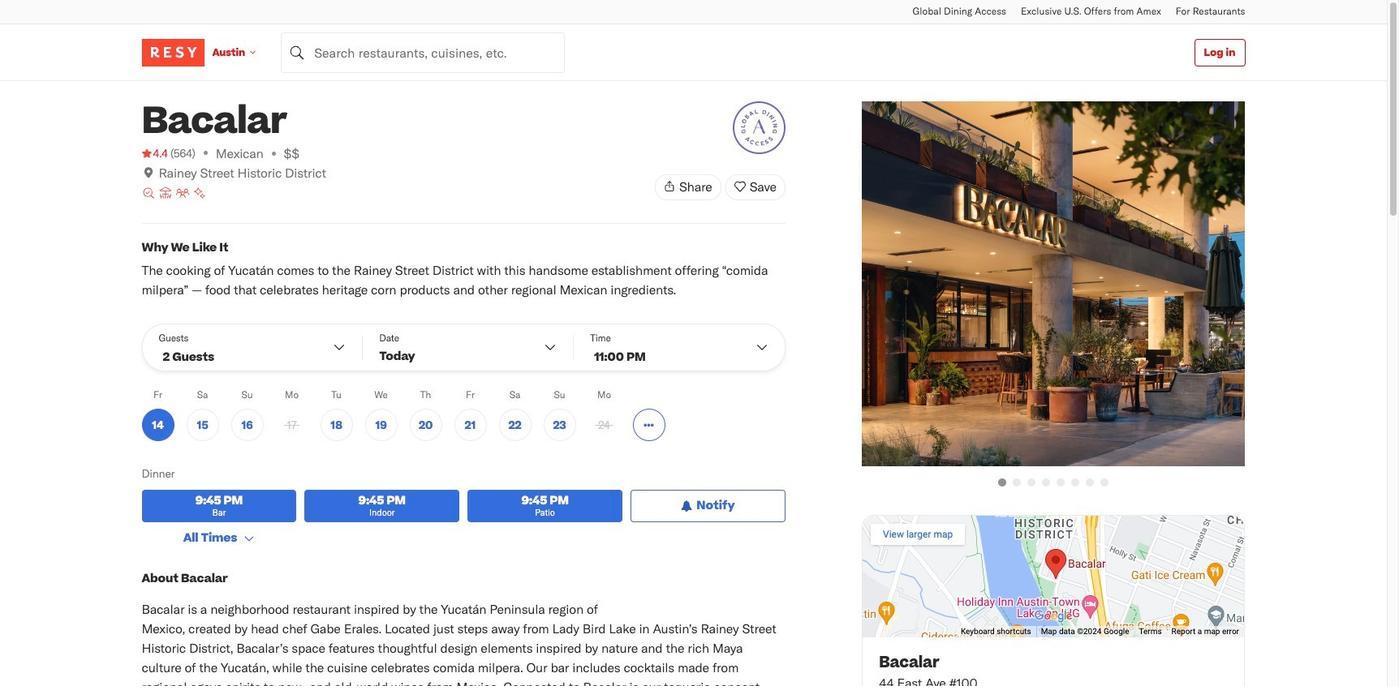 Task type: locate. For each thing, give the bounding box(es) containing it.
None field
[[281, 32, 565, 73]]

Search restaurants, cuisines, etc. text field
[[281, 32, 565, 73]]

4.4 out of 5 stars image
[[142, 145, 168, 162]]



